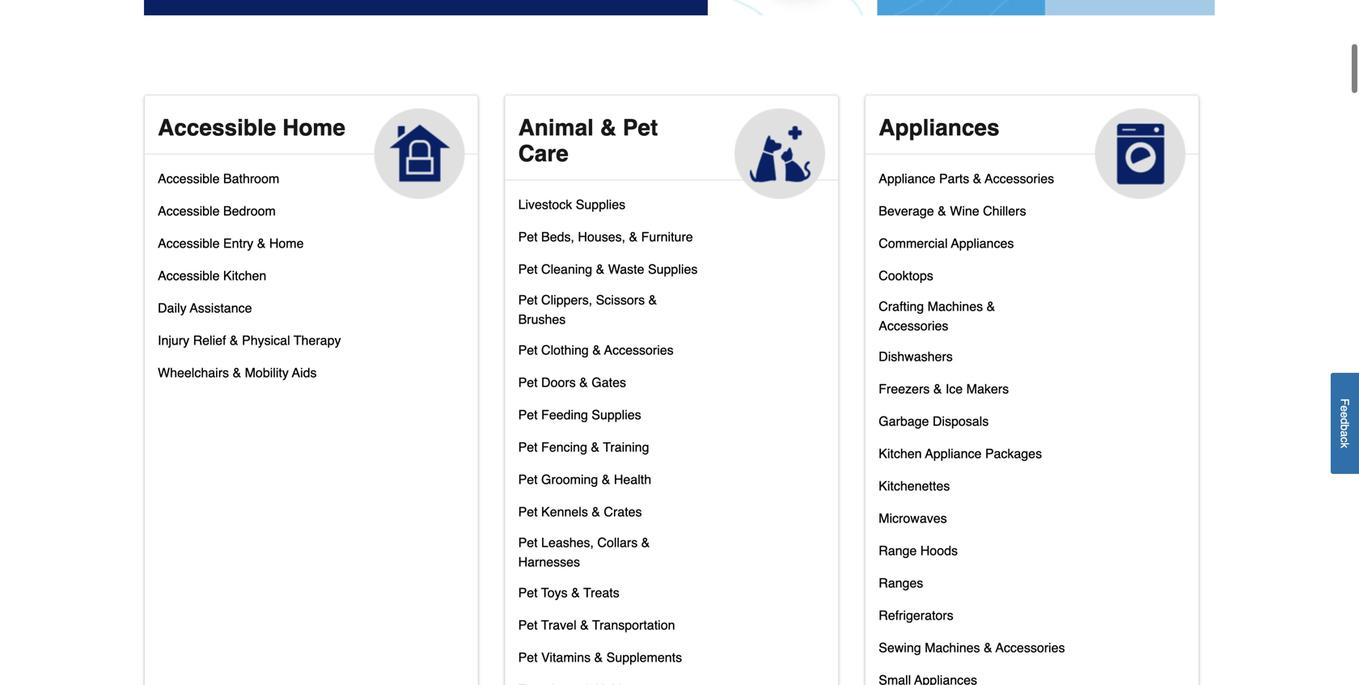 Task type: locate. For each thing, give the bounding box(es) containing it.
5 accessible from the top
[[158, 268, 220, 283]]

pet
[[623, 115, 658, 141], [518, 229, 538, 244], [518, 262, 538, 277], [518, 292, 538, 307], [518, 343, 538, 358], [518, 375, 538, 390], [518, 407, 538, 422], [518, 440, 538, 455], [518, 472, 538, 487], [518, 504, 538, 519], [518, 535, 538, 550], [518, 585, 538, 600], [518, 618, 538, 633], [518, 650, 538, 665]]

accessories
[[985, 171, 1055, 186], [879, 318, 949, 333], [604, 343, 674, 358], [996, 640, 1065, 655]]

pet clothing & accessories
[[518, 343, 674, 358]]

1 vertical spatial home
[[269, 236, 304, 251]]

ice
[[946, 381, 963, 396]]

accessible kitchen
[[158, 268, 266, 283]]

pet for pet leashes, collars & harnesses
[[518, 535, 538, 550]]

pet for pet clippers, scissors & brushes
[[518, 292, 538, 307]]

houses,
[[578, 229, 626, 244]]

pet doors & gates
[[518, 375, 626, 390]]

0 vertical spatial machines
[[928, 299, 983, 314]]

pet for pet feeding supplies
[[518, 407, 538, 422]]

microwaves link
[[879, 507, 947, 540]]

sewing machines & accessories link
[[879, 637, 1065, 669]]

range hoods link
[[879, 540, 958, 572]]

pet vitamins & supplements link
[[518, 646, 682, 679]]

wheelchairs
[[158, 365, 229, 380]]

appliance parts & accessories link
[[879, 167, 1055, 200]]

makers
[[967, 381, 1009, 396]]

wheelchairs & mobility aids
[[158, 365, 317, 380]]

0 vertical spatial supplies
[[576, 197, 626, 212]]

appliances down wine
[[951, 236, 1014, 251]]

livestock supplies
[[518, 197, 626, 212]]

d
[[1339, 418, 1352, 425]]

pet inside "pet clippers, scissors & brushes"
[[518, 292, 538, 307]]

injury relief & physical therapy link
[[158, 329, 341, 362]]

appliance up beverage
[[879, 171, 936, 186]]

machines for sewing
[[925, 640, 980, 655]]

fencing
[[541, 440, 587, 455]]

pet kennels & crates link
[[518, 501, 642, 533]]

dishwashers
[[879, 349, 953, 364]]

supplies down gates
[[592, 407, 641, 422]]

2 vertical spatial supplies
[[592, 407, 641, 422]]

appliances link
[[866, 95, 1199, 199]]

refrigerators
[[879, 608, 954, 623]]

commercial appliances link
[[879, 232, 1014, 265]]

pet for pet beds, houses, & furniture
[[518, 229, 538, 244]]

pet for pet travel & transportation
[[518, 618, 538, 633]]

enjoy savings year-round. no matter what you're shopping for, find what you need at a great price. image
[[144, 0, 1215, 15]]

wheelchairs & mobility aids link
[[158, 362, 317, 394]]

accessible down the accessible bedroom link
[[158, 236, 220, 251]]

beverage & wine chillers link
[[879, 200, 1026, 232]]

pet inside "link"
[[518, 262, 538, 277]]

0 vertical spatial appliance
[[879, 171, 936, 186]]

accessible for accessible kitchen
[[158, 268, 220, 283]]

pet toys & treats
[[518, 585, 620, 600]]

accessible for accessible entry & home
[[158, 236, 220, 251]]

mobility
[[245, 365, 289, 380]]

accessible for accessible home
[[158, 115, 276, 141]]

kitchen appliance packages
[[879, 446, 1042, 461]]

kitchenettes link
[[879, 475, 950, 507]]

supplies
[[576, 197, 626, 212], [648, 262, 698, 277], [592, 407, 641, 422]]

crafting machines & accessories
[[879, 299, 995, 333]]

supplies down 'furniture'
[[648, 262, 698, 277]]

pet for pet doors & gates
[[518, 375, 538, 390]]

scissors
[[596, 292, 645, 307]]

disposals
[[933, 414, 989, 429]]

parts
[[939, 171, 970, 186]]

collars
[[598, 535, 638, 550]]

appliance inside kitchen appliance packages link
[[925, 446, 982, 461]]

appliance inside appliance parts & accessories link
[[879, 171, 936, 186]]

pet for pet cleaning & waste supplies
[[518, 262, 538, 277]]

pet for pet fencing & training
[[518, 440, 538, 455]]

pet fencing & training link
[[518, 436, 649, 468]]

livestock
[[518, 197, 572, 212]]

3 accessible from the top
[[158, 203, 220, 218]]

vitamins
[[541, 650, 591, 665]]

accessible
[[158, 115, 276, 141], [158, 171, 220, 186], [158, 203, 220, 218], [158, 236, 220, 251], [158, 268, 220, 283]]

supplies up the houses,
[[576, 197, 626, 212]]

injury
[[158, 333, 189, 348]]

pet leashes, collars & harnesses
[[518, 535, 650, 570]]

1 vertical spatial appliance
[[925, 446, 982, 461]]

garbage disposals link
[[879, 410, 989, 443]]

kitchen down garbage
[[879, 446, 922, 461]]

e
[[1339, 406, 1352, 412], [1339, 412, 1352, 418]]

& inside crafting machines & accessories
[[987, 299, 995, 314]]

e up d
[[1339, 406, 1352, 412]]

machines right crafting
[[928, 299, 983, 314]]

2 accessible from the top
[[158, 171, 220, 186]]

1 horizontal spatial kitchen
[[879, 446, 922, 461]]

accessories inside crafting machines & accessories
[[879, 318, 949, 333]]

machines
[[928, 299, 983, 314], [925, 640, 980, 655]]

accessories for sewing machines & accessories
[[996, 640, 1065, 655]]

accessible up 'accessible bedroom'
[[158, 171, 220, 186]]

wine
[[950, 203, 980, 218]]

pet travel & transportation
[[518, 618, 675, 633]]

pet inside the pet leashes, collars & harnesses
[[518, 535, 538, 550]]

livestock supplies link
[[518, 193, 626, 226]]

pet travel & transportation link
[[518, 614, 675, 646]]

pet clippers, scissors & brushes link
[[518, 290, 706, 339]]

machines down the refrigerators link
[[925, 640, 980, 655]]

chillers
[[983, 203, 1026, 218]]

appliances
[[879, 115, 1000, 141], [951, 236, 1014, 251]]

1 vertical spatial machines
[[925, 640, 980, 655]]

supplies inside pet cleaning & waste supplies "link"
[[648, 262, 698, 277]]

appliances up the parts
[[879, 115, 1000, 141]]

pet clothing & accessories link
[[518, 339, 674, 371]]

0 vertical spatial kitchen
[[223, 268, 266, 283]]

gates
[[592, 375, 626, 390]]

appliance down disposals
[[925, 446, 982, 461]]

pet grooming & health
[[518, 472, 651, 487]]

&
[[600, 115, 617, 141], [973, 171, 982, 186], [938, 203, 947, 218], [629, 229, 638, 244], [257, 236, 266, 251], [596, 262, 605, 277], [649, 292, 657, 307], [987, 299, 995, 314], [230, 333, 238, 348], [592, 343, 601, 358], [233, 365, 241, 380], [580, 375, 588, 390], [934, 381, 942, 396], [591, 440, 600, 455], [602, 472, 610, 487], [592, 504, 600, 519], [641, 535, 650, 550], [571, 585, 580, 600], [580, 618, 589, 633], [984, 640, 993, 655], [594, 650, 603, 665]]

pet vitamins & supplements
[[518, 650, 682, 665]]

accessible for accessible bathroom
[[158, 171, 220, 186]]

1 vertical spatial kitchen
[[879, 446, 922, 461]]

accessible up daily assistance
[[158, 268, 220, 283]]

daily
[[158, 301, 187, 316]]

accessible entry & home
[[158, 236, 304, 251]]

crafting
[[879, 299, 924, 314]]

1 vertical spatial supplies
[[648, 262, 698, 277]]

pet for pet kennels & crates
[[518, 504, 538, 519]]

pet for pet clothing & accessories
[[518, 343, 538, 358]]

treats
[[583, 585, 620, 600]]

e up b
[[1339, 412, 1352, 418]]

accessible up accessible bathroom
[[158, 115, 276, 141]]

1 accessible from the top
[[158, 115, 276, 141]]

grooming
[[541, 472, 598, 487]]

4 accessible from the top
[[158, 236, 220, 251]]

2 e from the top
[[1339, 412, 1352, 418]]

animal & pet care image
[[735, 108, 826, 199]]

sewing
[[879, 640, 921, 655]]

accessories for crafting machines & accessories
[[879, 318, 949, 333]]

toys
[[541, 585, 568, 600]]

kitchen
[[223, 268, 266, 283], [879, 446, 922, 461]]

kitchen down accessible entry & home link
[[223, 268, 266, 283]]

appliance
[[879, 171, 936, 186], [925, 446, 982, 461]]

accessible down the accessible bathroom link
[[158, 203, 220, 218]]

aids
[[292, 365, 317, 380]]

beds,
[[541, 229, 574, 244]]

appliances image
[[1095, 108, 1186, 199]]

travel
[[541, 618, 577, 633]]

machines inside crafting machines & accessories
[[928, 299, 983, 314]]



Task type: vqa. For each thing, say whether or not it's contained in the screenshot.
2nd 'hi-' from the left
no



Task type: describe. For each thing, give the bounding box(es) containing it.
supplies inside pet feeding supplies link
[[592, 407, 641, 422]]

animal
[[518, 115, 594, 141]]

bedroom
[[223, 203, 276, 218]]

waste
[[608, 262, 645, 277]]

appliance parts & accessories
[[879, 171, 1055, 186]]

0 vertical spatial appliances
[[879, 115, 1000, 141]]

kennels
[[541, 504, 588, 519]]

health
[[614, 472, 651, 487]]

b
[[1339, 425, 1352, 431]]

ranges
[[879, 576, 924, 591]]

crafting machines & accessories link
[[879, 297, 1066, 345]]

0 horizontal spatial kitchen
[[223, 268, 266, 283]]

pet cleaning & waste supplies
[[518, 262, 698, 277]]

cooktops link
[[879, 265, 934, 297]]

crates
[[604, 504, 642, 519]]

cooktops
[[879, 268, 934, 283]]

injury relief & physical therapy
[[158, 333, 341, 348]]

& inside "pet clippers, scissors & brushes"
[[649, 292, 657, 307]]

accessible entry & home link
[[158, 232, 304, 265]]

garbage disposals
[[879, 414, 989, 429]]

pet leashes, collars & harnesses link
[[518, 533, 706, 582]]

relief
[[193, 333, 226, 348]]

pet feeding supplies link
[[518, 404, 641, 436]]

training
[[603, 440, 649, 455]]

hoods
[[921, 543, 958, 558]]

pet clippers, scissors & brushes
[[518, 292, 657, 327]]

supplements
[[607, 650, 682, 665]]

f e e d b a c k button
[[1331, 373, 1359, 474]]

pet beds, houses, & furniture link
[[518, 226, 693, 258]]

freezers
[[879, 381, 930, 396]]

accessible bathroom link
[[158, 167, 279, 200]]

a
[[1339, 431, 1352, 437]]

& inside "animal & pet care"
[[600, 115, 617, 141]]

k
[[1339, 443, 1352, 449]]

beverage
[[879, 203, 934, 218]]

dishwashers link
[[879, 345, 953, 378]]

1 e from the top
[[1339, 406, 1352, 412]]

clippers,
[[541, 292, 592, 307]]

accessible for accessible bedroom
[[158, 203, 220, 218]]

accessible bedroom
[[158, 203, 276, 218]]

animal & pet care
[[518, 115, 658, 167]]

pet for pet vitamins & supplements
[[518, 650, 538, 665]]

assistance
[[190, 301, 252, 316]]

pet inside "animal & pet care"
[[623, 115, 658, 141]]

accessible bathroom
[[158, 171, 279, 186]]

physical
[[242, 333, 290, 348]]

pet fencing & training
[[518, 440, 649, 455]]

clothing
[[541, 343, 589, 358]]

f
[[1339, 399, 1352, 406]]

refrigerators link
[[879, 604, 954, 637]]

pet grooming & health link
[[518, 468, 651, 501]]

pet cleaning & waste supplies link
[[518, 258, 698, 290]]

cleaning
[[541, 262, 592, 277]]

sewing machines & accessories
[[879, 640, 1065, 655]]

freezers & ice makers link
[[879, 378, 1009, 410]]

accessible bedroom link
[[158, 200, 276, 232]]

care
[[518, 141, 569, 167]]

freezers & ice makers
[[879, 381, 1009, 396]]

supplies inside livestock supplies link
[[576, 197, 626, 212]]

accessories for pet clothing & accessories
[[604, 343, 674, 358]]

commercial
[[879, 236, 948, 251]]

accessible home image
[[374, 108, 465, 199]]

accessories for appliance parts & accessories
[[985, 171, 1055, 186]]

entry
[[223, 236, 253, 251]]

range
[[879, 543, 917, 558]]

accessible home
[[158, 115, 345, 141]]

accessible home link
[[145, 95, 478, 199]]

therapy
[[294, 333, 341, 348]]

1 vertical spatial appliances
[[951, 236, 1014, 251]]

animal & pet care link
[[505, 95, 838, 199]]

accessible kitchen link
[[158, 265, 266, 297]]

doors
[[541, 375, 576, 390]]

ranges link
[[879, 572, 924, 604]]

pet doors & gates link
[[518, 371, 626, 404]]

pet for pet toys & treats
[[518, 585, 538, 600]]

0 vertical spatial home
[[282, 115, 345, 141]]

pet feeding supplies
[[518, 407, 641, 422]]

kitchen appliance packages link
[[879, 443, 1042, 475]]

pet toys & treats link
[[518, 582, 620, 614]]

machines for crafting
[[928, 299, 983, 314]]

pet beds, houses, & furniture
[[518, 229, 693, 244]]

harnesses
[[518, 555, 580, 570]]

furniture
[[641, 229, 693, 244]]

range hoods
[[879, 543, 958, 558]]

bathroom
[[223, 171, 279, 186]]

leashes,
[[541, 535, 594, 550]]

kitchenettes
[[879, 479, 950, 494]]

microwaves
[[879, 511, 947, 526]]

pet for pet grooming & health
[[518, 472, 538, 487]]

brushes
[[518, 312, 566, 327]]

& inside the pet leashes, collars & harnesses
[[641, 535, 650, 550]]



